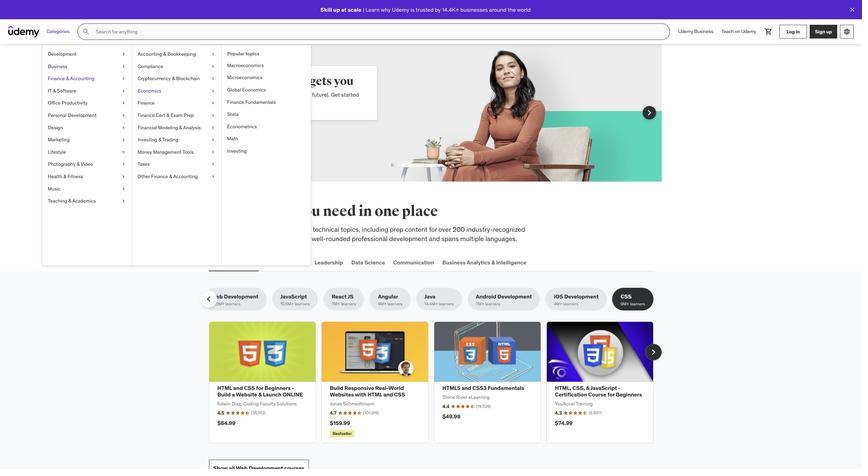 Task type: locate. For each thing, give the bounding box(es) containing it.
build left responsive
[[330, 385, 343, 392]]

react js 7m+ learners
[[332, 293, 356, 307]]

javascript up '15.5m+'
[[280, 293, 307, 300]]

in up "including"
[[359, 203, 372, 220]]

0 horizontal spatial with
[[234, 99, 244, 106]]

skills inside the covering critical workplace skills to technical topics, including prep content for over 200 industry-recognized certifications, our catalog supports well-rounded professional development and spans multiple languages.
[[289, 225, 304, 234]]

1 vertical spatial skills
[[289, 225, 304, 234]]

business down 'spans'
[[442, 259, 466, 266]]

xsmall image for finance
[[210, 100, 216, 107]]

popular topics
[[227, 51, 259, 57]]

2 vertical spatial accounting
[[173, 173, 198, 180]]

web up 12.2m+
[[211, 293, 223, 300]]

learners inside ios development 4m+ learners
[[563, 302, 578, 307]]

xsmall image inside finance cert & exam prep link
[[210, 112, 216, 119]]

it inside 'link'
[[48, 88, 52, 94]]

html5
[[442, 385, 460, 392]]

& up software
[[66, 75, 69, 82]]

0 vertical spatial skills
[[256, 203, 293, 220]]

1 7m+ from the left
[[332, 302, 340, 307]]

- inside 'html and css for beginners - build a website & launch online'
[[292, 385, 294, 392]]

0 vertical spatial accounting
[[138, 51, 162, 57]]

business for business analytics & intelligence
[[442, 259, 466, 266]]

xsmall image for financial modeling & analysis
[[210, 124, 216, 131]]

7m+ for android development
[[476, 302, 484, 307]]

cryptocurrency & blockchain link
[[132, 73, 221, 85]]

0 vertical spatial in
[[796, 28, 800, 35]]

website
[[236, 391, 257, 398]]

technical
[[313, 225, 339, 234]]

world
[[517, 6, 531, 13]]

& left the trading
[[158, 137, 161, 143]]

photography & video
[[48, 161, 93, 167]]

our
[[250, 235, 259, 243]]

xsmall image for business
[[121, 63, 126, 70]]

economics
[[242, 87, 266, 93], [138, 88, 161, 94]]

web down certifications,
[[210, 259, 222, 266]]

xsmall image inside design link
[[121, 124, 126, 131]]

software
[[57, 88, 76, 94]]

and inside build responsive real-world websites with html and css
[[383, 391, 393, 398]]

it
[[48, 88, 52, 94], [266, 259, 270, 266]]

1 horizontal spatial your
[[300, 91, 311, 98]]

1 vertical spatial investing
[[227, 148, 247, 154]]

you up started
[[334, 74, 354, 88]]

xsmall image inside cryptocurrency & blockchain link
[[210, 75, 216, 82]]

financial modeling & analysis
[[138, 124, 201, 131]]

taxes
[[138, 161, 150, 167]]

- right launch at the left of page
[[292, 385, 294, 392]]

carousel element containing html and css for beginners - build a website & launch online
[[209, 322, 662, 444]]

covering critical workplace skills to technical topics, including prep content for over 200 industry-recognized certifications, our catalog supports well-rounded professional development and spans multiple languages.
[[209, 225, 525, 243]]

0 horizontal spatial html
[[217, 385, 232, 392]]

1 - from the left
[[292, 385, 294, 392]]

xsmall image inside 'photography & video' link
[[121, 161, 126, 168]]

1 horizontal spatial 7m+
[[476, 302, 484, 307]]

xsmall image inside compliance link
[[210, 63, 216, 70]]

rounded
[[326, 235, 350, 243]]

build left a
[[217, 391, 231, 398]]

development for web development 12.2m+ learners
[[224, 293, 258, 300]]

1 vertical spatial carousel element
[[209, 322, 662, 444]]

0 vertical spatial it
[[48, 88, 52, 94]]

javascript right css,
[[591, 385, 617, 392]]

previous image
[[203, 294, 214, 305]]

0 horizontal spatial beginners
[[264, 385, 291, 392]]

0 horizontal spatial javascript
[[280, 293, 307, 300]]

5 learners from the left
[[439, 302, 454, 307]]

analysis
[[183, 124, 201, 131]]

it up office
[[48, 88, 52, 94]]

7m+ for react js
[[332, 302, 340, 307]]

0 horizontal spatial investing
[[138, 137, 157, 143]]

css up 9m+
[[621, 293, 632, 300]]

& inside 'link'
[[53, 88, 56, 94]]

1 horizontal spatial 4m+
[[554, 302, 562, 307]]

3 learners from the left
[[341, 302, 356, 307]]

shopping cart with 0 items image
[[764, 28, 773, 36]]

1 vertical spatial up
[[826, 28, 832, 35]]

fundamentals
[[245, 99, 276, 105], [488, 385, 524, 392]]

1 horizontal spatial with
[[355, 391, 366, 398]]

in right the log
[[796, 28, 800, 35]]

1 horizontal spatial you
[[334, 74, 354, 88]]

stata
[[227, 111, 239, 117]]

7m+ down react
[[332, 302, 340, 307]]

health & fitness link
[[42, 171, 132, 183]]

investing down math
[[227, 148, 247, 154]]

xsmall image for development
[[121, 51, 126, 58]]

1 horizontal spatial accounting
[[138, 51, 162, 57]]

up
[[333, 6, 340, 13], [826, 28, 832, 35]]

7m+ inside android development 7m+ learners
[[476, 302, 484, 307]]

css
[[621, 293, 632, 300], [244, 385, 255, 392], [394, 391, 405, 398]]

investing for investing
[[227, 148, 247, 154]]

finance cert & exam prep
[[138, 112, 194, 118]]

0 horizontal spatial build
[[217, 391, 231, 398]]

1 learners from the left
[[226, 302, 241, 307]]

xsmall image for money management tools
[[210, 149, 216, 156]]

you inside 'learning that gets you skills for your present (and your future). get started with us.'
[[334, 74, 354, 88]]

exam
[[171, 112, 183, 118]]

1 horizontal spatial build
[[330, 385, 343, 392]]

4m+ inside angular 4m+ learners
[[378, 302, 386, 307]]

it & software link
[[42, 85, 132, 97]]

web inside button
[[210, 259, 222, 266]]

finance for finance fundamentals
[[227, 99, 244, 105]]

beginners right the website
[[264, 385, 291, 392]]

next image
[[648, 347, 659, 358]]

0 horizontal spatial -
[[292, 385, 294, 392]]

investing & trading link
[[132, 134, 221, 146]]

7 learners from the left
[[563, 302, 578, 307]]

& down compliance link
[[172, 75, 175, 82]]

bookkeeping
[[167, 51, 196, 57]]

finance inside economics "element"
[[227, 99, 244, 105]]

css right real-
[[394, 391, 405, 398]]

economics inside "link"
[[138, 88, 161, 94]]

1 horizontal spatial javascript
[[591, 385, 617, 392]]

development down certifications,
[[223, 259, 257, 266]]

skills up supports
[[289, 225, 304, 234]]

2 vertical spatial business
[[442, 259, 466, 266]]

with inside 'learning that gets you skills for your present (and your future). get started with us.'
[[234, 99, 244, 106]]

you
[[334, 74, 354, 88], [296, 203, 320, 220]]

0 vertical spatial javascript
[[280, 293, 307, 300]]

money management tools link
[[132, 146, 221, 158]]

css3
[[472, 385, 487, 392]]

xsmall image inside teaching & academics link
[[121, 198, 126, 205]]

7m+ inside react js 7m+ learners
[[332, 302, 340, 307]]

log
[[787, 28, 795, 35]]

finance up financial
[[138, 112, 155, 118]]

learners inside css 9m+ learners
[[630, 302, 645, 307]]

0 horizontal spatial up
[[333, 6, 340, 13]]

business inside button
[[442, 259, 466, 266]]

development inside "web development 12.2m+ learners"
[[224, 293, 258, 300]]

accounting down taxes link
[[173, 173, 198, 180]]

your up "finance fundamentals"
[[256, 91, 267, 98]]

business for business
[[48, 63, 67, 69]]

choose a language image
[[844, 28, 850, 35]]

0 horizontal spatial you
[[296, 203, 320, 220]]

7m+
[[332, 302, 340, 307], [476, 302, 484, 307]]

development inside android development 7m+ learners
[[498, 293, 532, 300]]

0 horizontal spatial accounting
[[70, 75, 95, 82]]

xsmall image inside "money management tools" link
[[210, 149, 216, 156]]

up left at
[[333, 6, 340, 13]]

xsmall image inside financial modeling & analysis link
[[210, 124, 216, 131]]

javascript
[[280, 293, 307, 300], [591, 385, 617, 392]]

personal
[[48, 112, 67, 118]]

4m+ down ios
[[554, 302, 562, 307]]

business up "finance & accounting"
[[48, 63, 67, 69]]

fundamentals inside 'carousel' element
[[488, 385, 524, 392]]

1 horizontal spatial udemy
[[678, 28, 693, 34]]

2 horizontal spatial css
[[621, 293, 632, 300]]

html left the website
[[217, 385, 232, 392]]

xsmall image inside development link
[[121, 51, 126, 58]]

1 vertical spatial business
[[48, 63, 67, 69]]

development down office productivity link
[[68, 112, 97, 118]]

lifestyle
[[48, 149, 66, 155]]

with down skills
[[234, 99, 244, 106]]

beginners right course
[[616, 391, 642, 398]]

xsmall image inside accounting & bookkeeping link
[[210, 51, 216, 58]]

html left world
[[368, 391, 382, 398]]

1 vertical spatial the
[[232, 203, 253, 220]]

0 vertical spatial web
[[210, 259, 222, 266]]

xsmall image inside finance & accounting link
[[121, 75, 126, 82]]

management
[[153, 149, 182, 155]]

xsmall image inside finance link
[[210, 100, 216, 107]]

0 vertical spatial business
[[694, 28, 713, 34]]

0 vertical spatial investing
[[138, 137, 157, 143]]

recognized
[[493, 225, 525, 234]]

1 vertical spatial accounting
[[70, 75, 95, 82]]

& left launch at the left of page
[[258, 391, 262, 398]]

& right css,
[[586, 385, 590, 392]]

& left bookkeeping
[[163, 51, 166, 57]]

xsmall image inside economics "link"
[[210, 88, 216, 94]]

carousel element
[[200, 44, 662, 182], [209, 322, 662, 444]]

& right teaching at top
[[68, 198, 71, 204]]

xsmall image inside other finance & accounting link
[[210, 173, 216, 180]]

xsmall image inside marketing link
[[121, 137, 126, 143]]

0 horizontal spatial business
[[48, 63, 67, 69]]

up for skill
[[333, 6, 340, 13]]

learning that gets you skills for your present (and your future). get started with us.
[[234, 74, 359, 106]]

0 horizontal spatial udemy
[[392, 6, 409, 13]]

0 horizontal spatial the
[[232, 203, 253, 220]]

2 4m+ from the left
[[554, 302, 562, 307]]

business
[[694, 28, 713, 34], [48, 63, 67, 69], [442, 259, 466, 266]]

xsmall image inside music link
[[121, 186, 126, 192]]

design
[[48, 124, 63, 131]]

macroeconomics
[[227, 62, 264, 68]]

2 horizontal spatial udemy
[[741, 28, 756, 34]]

1 vertical spatial fundamentals
[[488, 385, 524, 392]]

xsmall image for health & fitness
[[121, 173, 126, 180]]

certifications
[[271, 259, 306, 266]]

& right analytics
[[491, 259, 495, 266]]

1 horizontal spatial -
[[618, 385, 621, 392]]

& left analysis
[[179, 124, 182, 131]]

1 horizontal spatial up
[[826, 28, 832, 35]]

accounting down business link
[[70, 75, 95, 82]]

xsmall image inside business link
[[121, 63, 126, 70]]

your right (and
[[300, 91, 311, 98]]

that
[[285, 74, 307, 88]]

& up office
[[53, 88, 56, 94]]

1 vertical spatial in
[[359, 203, 372, 220]]

businesses
[[460, 6, 488, 13]]

html and css for beginners - build a website & launch online link
[[217, 385, 303, 398]]

the up the critical at the left top
[[232, 203, 253, 220]]

it for it certifications
[[266, 259, 270, 266]]

1 horizontal spatial business
[[442, 259, 466, 266]]

6 learners from the left
[[485, 302, 500, 307]]

accounting up compliance
[[138, 51, 162, 57]]

1 horizontal spatial the
[[508, 6, 516, 13]]

and inside the covering critical workplace skills to technical topics, including prep content for over 200 industry-recognized certifications, our catalog supports well-rounded professional development and spans multiple languages.
[[429, 235, 440, 243]]

1 horizontal spatial investing
[[227, 148, 247, 154]]

leadership
[[315, 259, 343, 266]]

macroeconomics link
[[222, 59, 311, 72]]

web for web development 12.2m+ learners
[[211, 293, 223, 300]]

8 learners from the left
[[630, 302, 645, 307]]

0 vertical spatial up
[[333, 6, 340, 13]]

ios development 4m+ learners
[[554, 293, 599, 307]]

development right ios
[[564, 293, 599, 300]]

css right a
[[244, 385, 255, 392]]

1 horizontal spatial in
[[796, 28, 800, 35]]

1 your from the left
[[256, 91, 267, 98]]

responsive
[[344, 385, 374, 392]]

fundamentals right css3 on the right of page
[[488, 385, 524, 392]]

build inside 'html and css for beginners - build a website & launch online'
[[217, 391, 231, 398]]

business link
[[42, 60, 132, 73]]

xsmall image inside it & software 'link'
[[121, 88, 126, 94]]

for inside the covering critical workplace skills to technical topics, including prep content for over 200 industry-recognized certifications, our catalog supports well-rounded professional development and spans multiple languages.
[[429, 225, 437, 234]]

with right websites
[[355, 391, 366, 398]]

online
[[283, 391, 303, 398]]

build responsive real-world websites with html and css
[[330, 385, 405, 398]]

html inside build responsive real-world websites with html and css
[[368, 391, 382, 398]]

7m+ down the android
[[476, 302, 484, 307]]

the left world
[[508, 6, 516, 13]]

xsmall image for personal development
[[121, 112, 126, 119]]

xsmall image for marketing
[[121, 137, 126, 143]]

accounting & bookkeeping
[[138, 51, 196, 57]]

for up "finance fundamentals"
[[248, 91, 255, 98]]

xsmall image
[[210, 63, 216, 70], [121, 75, 126, 82], [210, 88, 216, 94], [121, 100, 126, 107], [210, 100, 216, 107], [121, 112, 126, 119], [210, 124, 216, 131], [210, 137, 216, 143], [121, 149, 126, 156], [210, 149, 216, 156], [121, 186, 126, 192]]

xsmall image inside the personal development link
[[121, 112, 126, 119]]

1 horizontal spatial it
[[266, 259, 270, 266]]

2 horizontal spatial business
[[694, 28, 713, 34]]

xsmall image
[[121, 51, 126, 58], [210, 51, 216, 58], [121, 63, 126, 70], [210, 75, 216, 82], [121, 88, 126, 94], [210, 112, 216, 119], [121, 124, 126, 131], [121, 137, 126, 143], [121, 161, 126, 168], [210, 161, 216, 168], [121, 173, 126, 180], [210, 173, 216, 180], [121, 198, 126, 205]]

music
[[48, 186, 60, 192]]

development inside ios development 4m+ learners
[[564, 293, 599, 300]]

1 vertical spatial it
[[266, 259, 270, 266]]

finance up it & software
[[48, 75, 65, 82]]

investing & trading
[[138, 137, 178, 143]]

development up 12.2m+
[[224, 293, 258, 300]]

0 horizontal spatial 7m+
[[332, 302, 340, 307]]

udemy
[[392, 6, 409, 13], [678, 28, 693, 34], [741, 28, 756, 34]]

need
[[323, 203, 356, 220]]

data science
[[351, 259, 385, 266]]

data science button
[[350, 254, 386, 271]]

global economics link
[[222, 84, 311, 96]]

xsmall image for compliance
[[210, 63, 216, 70]]

0 vertical spatial fundamentals
[[245, 99, 276, 105]]

stata link
[[222, 108, 311, 121]]

for left 'over'
[[429, 225, 437, 234]]

economics inside "element"
[[242, 87, 266, 93]]

- right course
[[618, 385, 621, 392]]

css inside build responsive real-world websites with html and css
[[394, 391, 405, 398]]

html, css, & javascript - certification course for beginners
[[555, 385, 642, 398]]

0 vertical spatial you
[[334, 74, 354, 88]]

xsmall image for finance & accounting
[[121, 75, 126, 82]]

0 horizontal spatial economics
[[138, 88, 161, 94]]

xsmall image for economics
[[210, 88, 216, 94]]

development
[[389, 235, 427, 243]]

you for skills
[[296, 203, 320, 220]]

1 vertical spatial javascript
[[591, 385, 617, 392]]

css,
[[572, 385, 585, 392]]

0 horizontal spatial css
[[244, 385, 255, 392]]

personal development link
[[42, 109, 132, 122]]

0 horizontal spatial your
[[256, 91, 267, 98]]

cryptocurrency & blockchain
[[138, 75, 200, 82]]

xsmall image inside investing & trading link
[[210, 137, 216, 143]]

investing inside economics "element"
[[227, 148, 247, 154]]

development for personal development
[[68, 112, 97, 118]]

2 7m+ from the left
[[476, 302, 484, 307]]

it left the certifications
[[266, 259, 270, 266]]

xsmall image inside 'health & fitness' link
[[121, 173, 126, 180]]

& right the health
[[63, 173, 66, 180]]

math link
[[222, 133, 311, 145]]

xsmall image for taxes
[[210, 161, 216, 168]]

development right the android
[[498, 293, 532, 300]]

1 vertical spatial with
[[355, 391, 366, 398]]

1 horizontal spatial beginners
[[616, 391, 642, 398]]

for right a
[[256, 385, 263, 392]]

4m+ inside ios development 4m+ learners
[[554, 302, 562, 307]]

data
[[351, 259, 363, 266]]

2 - from the left
[[618, 385, 621, 392]]

investing down financial
[[138, 137, 157, 143]]

you up to
[[296, 203, 320, 220]]

1 horizontal spatial html
[[368, 391, 382, 398]]

fundamentals inside economics "element"
[[245, 99, 276, 105]]

4m+ down angular
[[378, 302, 386, 307]]

2 learners from the left
[[295, 302, 310, 307]]

it inside button
[[266, 259, 270, 266]]

2 your from the left
[[300, 91, 311, 98]]

taxes link
[[132, 158, 221, 171]]

all the skills you need in one place
[[209, 203, 438, 220]]

skills up workplace
[[256, 203, 293, 220]]

& inside html, css, & javascript - certification course for beginners
[[586, 385, 590, 392]]

development for web development
[[223, 259, 257, 266]]

4 learners from the left
[[387, 302, 402, 307]]

business left teach at the right top of page
[[694, 28, 713, 34]]

xsmall image inside office productivity link
[[121, 100, 126, 107]]

xsmall image for investing & trading
[[210, 137, 216, 143]]

0 horizontal spatial fundamentals
[[245, 99, 276, 105]]

economics down cryptocurrency
[[138, 88, 161, 94]]

development inside button
[[223, 259, 257, 266]]

1 4m+ from the left
[[378, 302, 386, 307]]

up right sign
[[826, 28, 832, 35]]

web inside "web development 12.2m+ learners"
[[211, 293, 223, 300]]

for right course
[[608, 391, 615, 398]]

udemy inside teach on udemy link
[[741, 28, 756, 34]]

1 vertical spatial web
[[211, 293, 223, 300]]

learners inside "javascript 15.5m+ learners"
[[295, 302, 310, 307]]

xsmall image for office productivity
[[121, 100, 126, 107]]

0 horizontal spatial 4m+
[[378, 302, 386, 307]]

other finance & accounting
[[138, 173, 198, 180]]

js
[[348, 293, 354, 300]]

0 horizontal spatial it
[[48, 88, 52, 94]]

fundamentals down global economics link at the top left
[[245, 99, 276, 105]]

0 vertical spatial carousel element
[[200, 44, 662, 182]]

cryptocurrency
[[138, 75, 171, 82]]

log in link
[[780, 25, 807, 39]]

web
[[210, 259, 222, 266], [211, 293, 223, 300]]

economics up "finance fundamentals"
[[242, 87, 266, 93]]

0 vertical spatial with
[[234, 99, 244, 106]]

finance down skills
[[227, 99, 244, 105]]

health
[[48, 173, 62, 180]]

1 horizontal spatial fundamentals
[[488, 385, 524, 392]]

1 horizontal spatial economics
[[242, 87, 266, 93]]

1 horizontal spatial css
[[394, 391, 405, 398]]

javascript inside html, css, & javascript - certification course for beginners
[[591, 385, 617, 392]]

xsmall image inside taxes link
[[210, 161, 216, 168]]

communication button
[[392, 254, 435, 271]]

xsmall image inside lifestyle link
[[121, 149, 126, 156]]

communication
[[393, 259, 434, 266]]

1 vertical spatial you
[[296, 203, 320, 220]]



Task type: vqa. For each thing, say whether or not it's contained in the screenshot.
Creating a Cinema Booking System Database small image
no



Task type: describe. For each thing, give the bounding box(es) containing it.
skill
[[320, 6, 332, 13]]

xsmall image for it & software
[[121, 88, 126, 94]]

development for android development 7m+ learners
[[498, 293, 532, 300]]

& down taxes link
[[169, 173, 172, 180]]

for inside 'html and css for beginners - build a website & launch online'
[[256, 385, 263, 392]]

financial
[[138, 124, 157, 131]]

development link
[[42, 48, 132, 60]]

learners inside android development 7m+ learners
[[485, 302, 500, 307]]

websites
[[330, 391, 354, 398]]

web for web development
[[210, 259, 222, 266]]

topics
[[245, 51, 259, 57]]

xsmall image for lifestyle
[[121, 149, 126, 156]]

it & software
[[48, 88, 76, 94]]

finance fundamentals
[[227, 99, 276, 105]]

java
[[424, 293, 435, 300]]

finance up finance cert & exam prep
[[138, 100, 155, 106]]

a
[[232, 391, 235, 398]]

it for it & software
[[48, 88, 52, 94]]

200
[[453, 225, 465, 234]]

beginners inside 'html and css for beginners - build a website & launch online'
[[264, 385, 291, 392]]

learning
[[234, 74, 283, 88]]

other
[[138, 173, 150, 180]]

math
[[227, 136, 238, 142]]

you for gets
[[334, 74, 354, 88]]

xsmall image for accounting & bookkeeping
[[210, 51, 216, 58]]

gets
[[309, 74, 332, 88]]

teaching
[[48, 198, 67, 204]]

economics element
[[221, 45, 311, 266]]

modeling
[[158, 124, 178, 131]]

covering
[[209, 225, 235, 234]]

udemy image
[[8, 26, 40, 38]]

get
[[331, 91, 340, 98]]

9m+
[[621, 302, 629, 307]]

professional
[[352, 235, 388, 243]]

one
[[375, 203, 399, 220]]

teach on udemy link
[[717, 23, 760, 40]]

up for sign
[[826, 28, 832, 35]]

2 horizontal spatial accounting
[[173, 173, 198, 180]]

prep
[[184, 112, 194, 118]]

javascript inside "javascript 15.5m+ learners"
[[280, 293, 307, 300]]

content
[[405, 225, 428, 234]]

for inside html, css, & javascript - certification course for beginners
[[608, 391, 615, 398]]

& inside button
[[491, 259, 495, 266]]

ios
[[554, 293, 563, 300]]

with inside build responsive real-world websites with html and css
[[355, 391, 366, 398]]

angular 4m+ learners
[[378, 293, 402, 307]]

for inside 'learning that gets you skills for your present (and your future). get started with us.'
[[248, 91, 255, 98]]

html, css, & javascript - certification course for beginners link
[[555, 385, 642, 398]]

econometrics
[[227, 123, 257, 130]]

xsmall image for design
[[121, 124, 126, 131]]

academics
[[72, 198, 96, 204]]

next image
[[644, 107, 655, 118]]

java 14.4m+ learners
[[424, 293, 454, 307]]

prep
[[390, 225, 403, 234]]

by
[[435, 6, 441, 13]]

learners inside java 14.4m+ learners
[[439, 302, 454, 307]]

& left video
[[77, 161, 80, 167]]

development for ios development 4m+ learners
[[564, 293, 599, 300]]

health & fitness
[[48, 173, 83, 180]]

submit search image
[[82, 28, 90, 36]]

office productivity
[[48, 100, 88, 106]]

build inside build responsive real-world websites with html and css
[[330, 385, 343, 392]]

html5 and css3 fundamentals link
[[442, 385, 524, 392]]

14.4k+
[[442, 6, 459, 13]]

office productivity link
[[42, 97, 132, 109]]

xsmall image for finance cert & exam prep
[[210, 112, 216, 119]]

xsmall image for other finance & accounting
[[210, 173, 216, 180]]

finance right other at the left top of the page
[[151, 173, 168, 180]]

web development 12.2m+ learners
[[211, 293, 258, 307]]

lifestyle link
[[42, 146, 132, 158]]

development down categories dropdown button
[[48, 51, 77, 57]]

all
[[209, 203, 229, 220]]

learners inside react js 7m+ learners
[[341, 302, 356, 307]]

xsmall image for photography & video
[[121, 161, 126, 168]]

money
[[138, 149, 152, 155]]

present
[[268, 91, 287, 98]]

personal development
[[48, 112, 97, 118]]

udemy business
[[678, 28, 713, 34]]

to
[[305, 225, 311, 234]]

css inside css 9m+ learners
[[621, 293, 632, 300]]

beginners inside html, css, & javascript - certification course for beginners
[[616, 391, 642, 398]]

certifications,
[[209, 235, 248, 243]]

html and css for beginners - build a website & launch online
[[217, 385, 303, 398]]

compliance
[[138, 63, 163, 69]]

financial modeling & analysis link
[[132, 122, 221, 134]]

topic filters element
[[200, 288, 653, 311]]

cert
[[156, 112, 165, 118]]

css inside 'html and css for beginners - build a website & launch online'
[[244, 385, 255, 392]]

critical
[[236, 225, 256, 234]]

carousel element containing learning that gets you
[[200, 44, 662, 182]]

close image
[[849, 6, 856, 13]]

udemy inside udemy business link
[[678, 28, 693, 34]]

and inside 'html and css for beginners - build a website & launch online'
[[233, 385, 243, 392]]

- inside html, css, & javascript - certification course for beginners
[[618, 385, 621, 392]]

finance for finance & accounting
[[48, 75, 65, 82]]

previous image
[[207, 107, 218, 118]]

marketing link
[[42, 134, 132, 146]]

business analytics & intelligence button
[[441, 254, 528, 271]]

launch
[[263, 391, 282, 398]]

marketing
[[48, 137, 70, 143]]

teach on udemy
[[722, 28, 756, 34]]

supports
[[284, 235, 310, 243]]

other finance & accounting link
[[132, 171, 221, 183]]

over
[[439, 225, 451, 234]]

xsmall image for teaching & academics
[[121, 198, 126, 205]]

future).
[[312, 91, 330, 98]]

html inside 'html and css for beginners - build a website & launch online'
[[217, 385, 232, 392]]

blockchain
[[176, 75, 200, 82]]

learners inside angular 4m+ learners
[[387, 302, 402, 307]]

xsmall image for music
[[121, 186, 126, 192]]

money management tools
[[138, 149, 194, 155]]

why
[[381, 6, 391, 13]]

topics,
[[341, 225, 360, 234]]

android development 7m+ learners
[[476, 293, 532, 307]]

& right cert
[[166, 112, 169, 118]]

xsmall image for cryptocurrency & blockchain
[[210, 75, 216, 82]]

0 horizontal spatial in
[[359, 203, 372, 220]]

investing for investing & trading
[[138, 137, 157, 143]]

well-
[[312, 235, 326, 243]]

industry-
[[467, 225, 493, 234]]

finance for finance cert & exam prep
[[138, 112, 155, 118]]

fitness
[[67, 173, 83, 180]]

catalog
[[261, 235, 283, 243]]

on
[[735, 28, 740, 34]]

photography & video link
[[42, 158, 132, 171]]

& inside 'html and css for beginners - build a website & launch online'
[[258, 391, 262, 398]]

learners inside "web development 12.2m+ learners"
[[226, 302, 241, 307]]

sign up link
[[810, 25, 837, 39]]

0 vertical spatial the
[[508, 6, 516, 13]]

place
[[402, 203, 438, 220]]

finance fundamentals link
[[222, 96, 311, 108]]

(and
[[288, 91, 299, 98]]

design link
[[42, 122, 132, 134]]

analytics
[[467, 259, 490, 266]]

udemy business link
[[674, 23, 717, 40]]

Search for anything text field
[[94, 26, 662, 38]]



